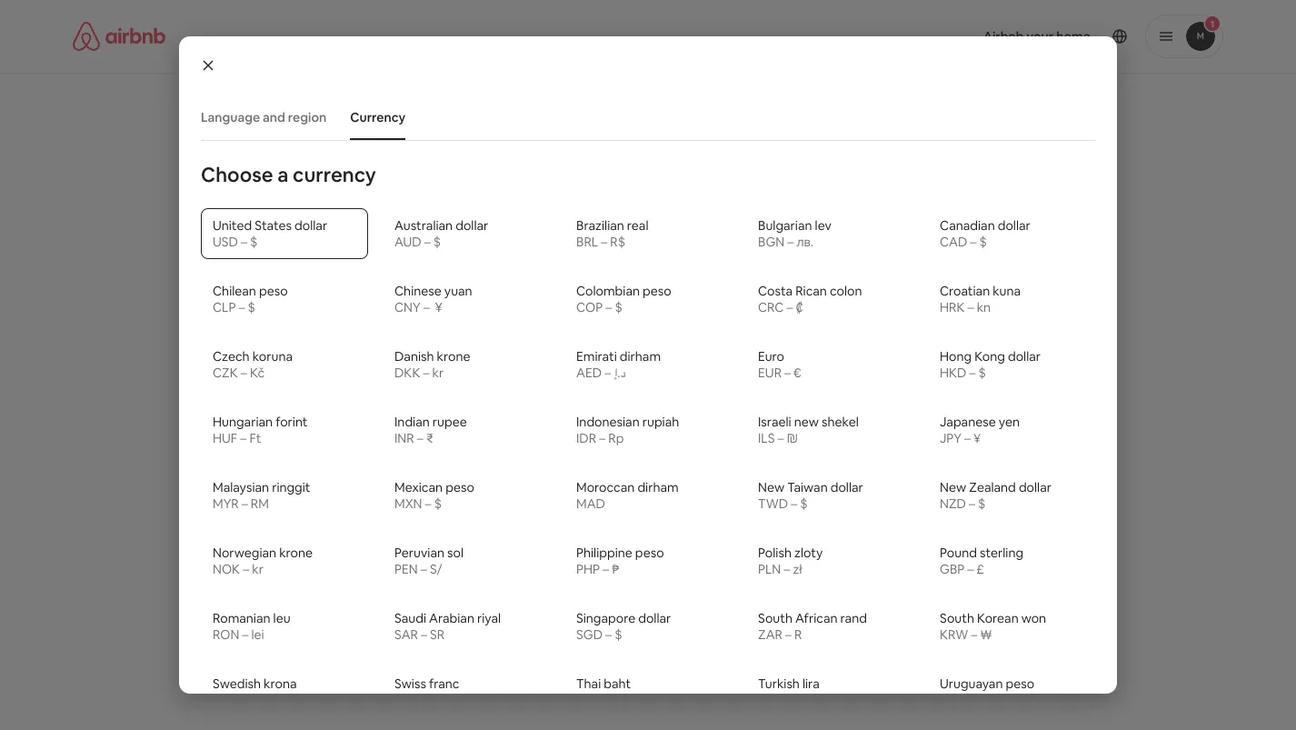 Task type: locate. For each thing, give the bounding box(es) containing it.
kr right nok
[[252, 561, 264, 577]]

shekel
[[822, 414, 859, 430]]

– inside pound sterling gbp – £
[[968, 561, 974, 577]]

– right hkd
[[970, 365, 976, 381]]

– left ฿
[[604, 692, 610, 708]]

– for croatian kuna hrk – kn
[[968, 299, 974, 316]]

peruvian
[[395, 545, 445, 561]]

– inside norwegian krone nok – kr
[[243, 561, 249, 577]]

new inside new zealand dollar nzd – $
[[940, 479, 967, 496]]

currency
[[293, 161, 376, 187]]

dirham for moroccan dirham mad
[[638, 479, 679, 496]]

– right nzd
[[969, 496, 976, 512]]

2023 right 24,
[[488, 290, 517, 306]]

new zealand dollar nzd – $
[[940, 479, 1052, 512]]

swedish krona sek – kr
[[213, 676, 297, 708]]

2023
[[488, 224, 517, 240], [488, 290, 517, 306]]

peso for chilean peso clp – $
[[259, 283, 288, 299]]

states
[[255, 217, 292, 234]]

– left ₺
[[784, 692, 790, 708]]

$ right "cad"
[[980, 234, 987, 250]]

kr inside norwegian krone nok – kr
[[252, 561, 264, 577]]

pound
[[940, 545, 977, 561]]

– inside the thai baht thb – ฿
[[604, 692, 610, 708]]

african
[[796, 610, 838, 626]]

yen
[[999, 414, 1020, 430]]

$ inside australian dollar aud – $
[[434, 234, 441, 250]]

korean
[[977, 610, 1019, 626]]

like
[[448, 187, 468, 204]]

to
[[471, 187, 484, 204], [613, 187, 626, 204], [467, 204, 480, 220], [561, 270, 574, 286], [810, 270, 823, 286]]

– inside the singapore dollar sgd – $
[[606, 626, 612, 643]]

your right use
[[511, 187, 538, 204]]

– inside the "south korean won krw – ₩"
[[971, 626, 978, 643]]

– inside malaysian ringgit myr – rm
[[242, 496, 248, 512]]

– left kč
[[241, 365, 247, 381]]

– left rm
[[242, 496, 248, 512]]

– for australian dollar aud – $
[[424, 234, 431, 250]]

1 vertical spatial october
[[415, 290, 465, 306]]

0 horizontal spatial krone
[[279, 545, 313, 561]]

south left r
[[758, 610, 793, 626]]

– left ₡ on the right
[[787, 299, 793, 316]]

– for indonesian rupiah idr – rp
[[599, 430, 606, 446]]

$u
[[978, 692, 994, 708]]

hrk
[[940, 299, 965, 316]]

$ inside the singapore dollar sgd – $
[[615, 626, 622, 643]]

$ right clp
[[248, 299, 255, 316]]

sol
[[447, 545, 464, 561]]

hkd
[[940, 365, 967, 381]]

peso for mexican peso mxn – $
[[446, 479, 474, 496]]

and inside button
[[263, 109, 285, 125]]

1 horizontal spatial and
[[708, 270, 731, 286]]

dirham right 'moroccan'
[[638, 479, 679, 496]]

czech
[[213, 348, 250, 365]]

– for philippine peso php – ₱
[[603, 561, 609, 577]]

0 horizontal spatial south
[[758, 610, 793, 626]]

– for singapore dollar sgd – $
[[606, 626, 612, 643]]

– inside danish krone dkk – kr
[[423, 365, 430, 381]]

to right like
[[471, 187, 484, 204]]

south korean won krw – ₩
[[940, 610, 1047, 643]]

– left $u
[[969, 692, 975, 708]]

cop
[[576, 299, 603, 316]]

– for thai baht thb – ฿
[[604, 692, 610, 708]]

and inside the connect with facebook to complete your profile and make it easy to log in. october 24, 2023
[[708, 270, 731, 286]]

idr
[[576, 430, 597, 446]]

krone right danish
[[437, 348, 470, 365]]

0 horizontal spatial your
[[511, 187, 538, 204]]

0 vertical spatial krone
[[437, 348, 470, 365]]

kr inside danish krone dkk – kr
[[432, 365, 444, 381]]

– inside hungarian forint huf – ft
[[240, 430, 247, 446]]

– inside 'mexican peso mxn – $'
[[425, 496, 432, 512]]

krone inside danish krone dkk – kr
[[437, 348, 470, 365]]

24,
[[468, 290, 485, 306]]

– inside swedish krona sek – kr
[[238, 692, 244, 708]]

rupee
[[433, 414, 467, 430]]

dollar right singapore
[[639, 610, 671, 626]]

uyu
[[940, 692, 966, 708]]

– inside turkish lira try – ₺
[[784, 692, 790, 708]]

– left r
[[786, 626, 792, 643]]

and
[[263, 109, 285, 125], [708, 270, 731, 286]]

mad
[[576, 496, 605, 512]]

choose a language and currency element
[[190, 95, 1107, 730]]

2 south from the left
[[940, 610, 975, 626]]

bulgarian
[[758, 217, 812, 234]]

– right "cad"
[[971, 234, 977, 250]]

– inside chilean peso clp – $
[[239, 299, 245, 316]]

kr for nok – kr
[[252, 561, 264, 577]]

saudi arabian riyal sar – sr
[[395, 610, 501, 643]]

choose a currency
[[201, 161, 376, 187]]

– right usd
[[241, 234, 247, 250]]

– right twd
[[791, 496, 798, 512]]

– inside philippine peso php – ₱
[[603, 561, 609, 577]]

1 horizontal spatial new
[[940, 479, 967, 496]]

2023 down 'learn'
[[488, 224, 517, 240]]

croatian
[[940, 283, 990, 299]]

– right aud on the top of page
[[424, 234, 431, 250]]

peso right $u
[[1006, 676, 1035, 692]]

– inside brazilian real brl – r$
[[601, 234, 608, 250]]

danish krone dkk – kr
[[395, 348, 470, 381]]

kč
[[250, 365, 265, 381]]

peso for philippine peso php – ₱
[[635, 545, 664, 561]]

kong
[[975, 348, 1006, 365]]

– for bulgarian lev bgn – лв.
[[788, 234, 794, 250]]

kr
[[432, 365, 444, 381], [252, 561, 264, 577], [247, 692, 259, 708]]

2 october from the top
[[415, 290, 465, 306]]

singapore dollar sgd – $
[[576, 610, 671, 643]]

new for nzd
[[940, 479, 967, 496]]

– left the ₹
[[417, 430, 423, 446]]

– left "₪"
[[778, 430, 784, 446]]

more
[[515, 204, 547, 220]]

october down settings
[[415, 224, 465, 240]]

peso for colombian peso cop – $
[[643, 283, 672, 299]]

– right cop
[[606, 299, 612, 316]]

– inside japanese yen jpy – ¥
[[965, 430, 971, 446]]

– inside the emirati dirham aed – ﺩ.ﺇ
[[605, 365, 611, 381]]

sterling
[[980, 545, 1024, 561]]

usd
[[213, 234, 238, 250]]

1 vertical spatial and
[[708, 270, 731, 286]]

kr right sek
[[247, 692, 259, 708]]

new
[[794, 414, 819, 430]]

– left s/
[[421, 561, 427, 577]]

your left profile
[[637, 270, 664, 286]]

dollar down like
[[456, 217, 489, 234]]

฿
[[613, 692, 621, 708]]

– right nok
[[243, 561, 249, 577]]

peso right the chilean
[[259, 283, 288, 299]]

profile element
[[670, 0, 1224, 73]]

– left £ on the bottom
[[968, 561, 974, 577]]

hong
[[940, 348, 972, 365]]

learn
[[482, 204, 512, 220]]

dollar right kong
[[1008, 348, 1041, 365]]

1 vertical spatial kr
[[252, 561, 264, 577]]

bulgarian lev bgn – лв.
[[758, 217, 832, 250]]

koruna
[[253, 348, 293, 365]]

complete
[[576, 270, 634, 286]]

– for uruguayan peso uyu – $u
[[969, 692, 975, 708]]

south inside the "south korean won krw – ₩"
[[940, 610, 975, 626]]

$ right aud on the top of page
[[434, 234, 441, 250]]

– left lei
[[242, 626, 249, 643]]

dollar inside hong kong dollar hkd – $
[[1008, 348, 1041, 365]]

ﺩ.ﺇ
[[614, 365, 626, 381]]

– right clp
[[239, 299, 245, 316]]

– left zł
[[784, 561, 790, 577]]

2 2023 from the top
[[488, 290, 517, 306]]

$ right twd
[[800, 496, 808, 512]]

new left zealand
[[940, 479, 967, 496]]

1 vertical spatial krone
[[279, 545, 313, 561]]

$ right nzd
[[978, 496, 986, 512]]

$ right mxn
[[434, 496, 442, 512]]

malaysian
[[213, 479, 269, 496]]

₺
[[793, 692, 801, 708]]

– inside czech koruna czk – kč
[[241, 365, 247, 381]]

– left лв.
[[788, 234, 794, 250]]

1 horizontal spatial south
[[940, 610, 975, 626]]

peso inside "uruguayan peso uyu – $u"
[[1006, 676, 1035, 692]]

– inside the indonesian rupiah idr – rp
[[599, 430, 606, 446]]

1 new from the left
[[758, 479, 785, 496]]

0 horizontal spatial new
[[758, 479, 785, 496]]

– for malaysian ringgit myr – rm
[[242, 496, 248, 512]]

– for chinese yuan cny – ￥
[[423, 299, 430, 316]]

australian dollar aud – $
[[395, 217, 489, 250]]

peso right ₱
[[635, 545, 664, 561]]

fight
[[658, 187, 686, 204]]

1 2023 from the top
[[488, 224, 517, 240]]

south for krw
[[940, 610, 975, 626]]

dirham inside the emirati dirham aed – ﺩ.ﺇ
[[620, 348, 661, 365]]

your inside the connect with facebook to complete your profile and make it easy to log in. october 24, 2023
[[637, 270, 664, 286]]

costa
[[758, 283, 793, 299]]

tab list
[[192, 95, 1096, 140]]

taiwan
[[788, 479, 828, 496]]

mexican peso mxn – $
[[395, 479, 474, 512]]

south left ₩ on the bottom right
[[940, 610, 975, 626]]

2023 inside 'we'd like to use your information to help fight discrimination. visit your privacy settings to learn more or opt out. october 26, 2023'
[[488, 224, 517, 240]]

dollar right the taiwan
[[831, 479, 864, 496]]

and left region
[[263, 109, 285, 125]]

krone right the norwegian
[[279, 545, 313, 561]]

dollar inside "canadian dollar cad – $"
[[998, 217, 1031, 234]]

language and region button
[[192, 100, 336, 135]]

bgn
[[758, 234, 785, 250]]

kr for dkk – kr
[[432, 365, 444, 381]]

peso inside chilean peso clp – $
[[259, 283, 288, 299]]

peso inside colombian peso cop – $
[[643, 283, 672, 299]]

2 new from the left
[[940, 479, 967, 496]]

rm
[[251, 496, 269, 512]]

$ inside 'mexican peso mxn – $'
[[434, 496, 442, 512]]

cad
[[940, 234, 968, 250]]

– right sgd
[[606, 626, 612, 643]]

brl
[[576, 234, 598, 250]]

real
[[627, 217, 649, 234]]

$ right cop
[[615, 299, 623, 316]]

a
[[277, 161, 289, 187]]

– inside 'chinese yuan cny – ￥'
[[423, 299, 430, 316]]

– inside euro eur – €
[[785, 365, 791, 381]]

colon
[[830, 283, 862, 299]]

– inside peruvian sol pen – s/
[[421, 561, 427, 577]]

peso right 'colombian'
[[643, 283, 672, 299]]

dollar right zealand
[[1019, 479, 1052, 496]]

tab list containing language and region
[[192, 95, 1096, 140]]

dkk
[[395, 365, 421, 381]]

0 vertical spatial 2023
[[488, 224, 517, 240]]

kr inside swedish krona sek – kr
[[247, 692, 259, 708]]

– left rp
[[599, 430, 606, 446]]

$ right hkd
[[979, 365, 986, 381]]

– inside colombian peso cop – $
[[606, 299, 612, 316]]

– inside bulgarian lev bgn – лв.
[[788, 234, 794, 250]]

– left ﺩ.ﺇ
[[605, 365, 611, 381]]

krone inside norwegian krone nok – kr
[[279, 545, 313, 561]]

new taiwan dollar twd – $
[[758, 479, 864, 512]]

₱
[[612, 561, 620, 577]]

$ right usd
[[250, 234, 258, 250]]

moroccan
[[576, 479, 635, 496]]

– left kn at the top of page
[[968, 299, 974, 316]]

leu
[[273, 610, 291, 626]]

dirham
[[620, 348, 661, 365], [638, 479, 679, 496]]

– left ft
[[240, 430, 247, 446]]

– inside "uruguayan peso uyu – $u"
[[969, 692, 975, 708]]

0 horizontal spatial and
[[263, 109, 285, 125]]

$
[[250, 234, 258, 250], [434, 234, 441, 250], [980, 234, 987, 250], [248, 299, 255, 316], [615, 299, 623, 316], [979, 365, 986, 381], [434, 496, 442, 512], [800, 496, 808, 512], [978, 496, 986, 512], [615, 626, 622, 643]]

peso right mexican
[[446, 479, 474, 496]]

$ inside new zealand dollar nzd – $
[[978, 496, 986, 512]]

krone for danish krone dkk – kr
[[437, 348, 470, 365]]

rand
[[841, 610, 867, 626]]

ils
[[758, 430, 775, 446]]

0 vertical spatial dirham
[[620, 348, 661, 365]]

1 south from the left
[[758, 610, 793, 626]]

– left €
[[785, 365, 791, 381]]

and left make
[[708, 270, 731, 286]]

– inside south african rand zar – r
[[786, 626, 792, 643]]

dirham right emirati
[[620, 348, 661, 365]]

thb
[[576, 692, 601, 708]]

– left sr
[[421, 626, 427, 643]]

– inside australian dollar aud – $
[[424, 234, 431, 250]]

south inside south african rand zar – r
[[758, 610, 793, 626]]

zar
[[758, 626, 783, 643]]

pln
[[758, 561, 781, 577]]

lei
[[251, 626, 264, 643]]

new inside new taiwan dollar twd – $
[[758, 479, 785, 496]]

– inside saudi arabian riyal sar – sr
[[421, 626, 427, 643]]

japanese yen jpy – ¥
[[940, 414, 1020, 446]]

2 vertical spatial kr
[[247, 692, 259, 708]]

peso inside 'mexican peso mxn – $'
[[446, 479, 474, 496]]

we'd
[[415, 187, 445, 204]]

1 horizontal spatial krone
[[437, 348, 470, 365]]

your right the visit
[[809, 187, 836, 204]]

– for canadian dollar cad – $
[[971, 234, 977, 250]]

– inside costa rican colon crc – ₡
[[787, 299, 793, 316]]

norwegian krone nok – kr
[[213, 545, 313, 577]]

– for hungarian forint huf – ft
[[240, 430, 247, 446]]

– inside 'indian rupee inr – ₹'
[[417, 430, 423, 446]]

kr right dkk
[[432, 365, 444, 381]]

– left ₱
[[603, 561, 609, 577]]

saudi
[[395, 610, 426, 626]]

1 vertical spatial 2023
[[488, 290, 517, 306]]

– right sek
[[238, 692, 244, 708]]

$ right sgd
[[615, 626, 622, 643]]

– inside "canadian dollar cad – $"
[[971, 234, 977, 250]]

1 vertical spatial dirham
[[638, 479, 679, 496]]

– inside israeli new shekel ils – ₪
[[778, 430, 784, 446]]

– for romanian leu ron – lei
[[242, 626, 249, 643]]

– left ￥
[[423, 299, 430, 316]]

0 vertical spatial kr
[[432, 365, 444, 381]]

1 horizontal spatial your
[[637, 270, 664, 286]]

– left ₩ on the bottom right
[[971, 626, 978, 643]]

– right dkk
[[423, 365, 430, 381]]

singapore
[[576, 610, 636, 626]]

0 vertical spatial october
[[415, 224, 465, 240]]

dollar right states at left top
[[295, 217, 327, 234]]

– left r$
[[601, 234, 608, 250]]

– right mxn
[[425, 496, 432, 512]]

romanian
[[213, 610, 271, 626]]

1 october from the top
[[415, 224, 465, 240]]

peso inside philippine peso php – ₱
[[635, 545, 664, 561]]

mexican
[[395, 479, 443, 496]]

– inside the romanian leu ron – lei
[[242, 626, 249, 643]]

– inside croatian kuna hrk – kn
[[968, 299, 974, 316]]

0 vertical spatial and
[[263, 109, 285, 125]]

ft
[[249, 430, 261, 446]]

new left the taiwan
[[758, 479, 785, 496]]

dollar right canadian
[[998, 217, 1031, 234]]

– left the ¥
[[965, 430, 971, 446]]

– inside polish zloty pln – zł
[[784, 561, 790, 577]]

october down connect
[[415, 290, 465, 306]]

croatian kuna hrk – kn
[[940, 283, 1021, 316]]

dirham inside moroccan dirham mad
[[638, 479, 679, 496]]

2 horizontal spatial your
[[809, 187, 836, 204]]

₡
[[796, 299, 804, 316]]



Task type: vqa. For each thing, say whether or not it's contained in the screenshot.


Task type: describe. For each thing, give the bounding box(es) containing it.
discrimination.
[[689, 187, 777, 204]]

try
[[758, 692, 781, 708]]

emirati dirham aed – ﺩ.ﺇ
[[576, 348, 661, 381]]

new for twd
[[758, 479, 785, 496]]

dollar inside new zealand dollar nzd – $
[[1019, 479, 1052, 496]]

connect
[[415, 270, 467, 286]]

chilean
[[213, 283, 256, 299]]

– for emirati dirham aed – ﺩ.ﺇ
[[605, 365, 611, 381]]

– inside hong kong dollar hkd – $
[[970, 365, 976, 381]]

to left help
[[613, 187, 626, 204]]

australian
[[395, 217, 453, 234]]

– for swedish krona sek – kr
[[238, 692, 244, 708]]

26,
[[468, 224, 485, 240]]

south african rand zar – r
[[758, 610, 867, 643]]

￥
[[433, 299, 445, 316]]

canadian
[[940, 217, 995, 234]]

– for polish zloty pln – zł
[[784, 561, 790, 577]]

r$
[[610, 234, 626, 250]]

zł
[[793, 561, 803, 577]]

– inside new taiwan dollar twd – $
[[791, 496, 798, 512]]

inr
[[395, 430, 414, 446]]

лв.
[[797, 234, 814, 250]]

uruguayan peso uyu – $u
[[940, 676, 1035, 708]]

colombian peso cop – $
[[576, 283, 672, 316]]

$ inside new taiwan dollar twd – $
[[800, 496, 808, 512]]

krona
[[264, 676, 297, 692]]

thai
[[576, 676, 601, 692]]

israeli
[[758, 414, 792, 430]]

– for japanese yen jpy – ¥
[[965, 430, 971, 446]]

sr
[[430, 626, 445, 643]]

– for colombian peso cop – $
[[606, 299, 612, 316]]

peso for uruguayan peso uyu – $u
[[1006, 676, 1035, 692]]

brazilian real brl – r$
[[576, 217, 649, 250]]

₹
[[426, 430, 434, 446]]

turkish
[[758, 676, 800, 692]]

to left log
[[810, 270, 823, 286]]

twd
[[758, 496, 789, 512]]

profile
[[667, 270, 705, 286]]

moroccan dirham mad
[[576, 479, 679, 512]]

– for pound sterling gbp – £
[[968, 561, 974, 577]]

israeli new shekel ils – ₪
[[758, 414, 859, 446]]

2023 inside the connect with facebook to complete your profile and make it easy to log in. october 24, 2023
[[488, 290, 517, 306]]

$ inside united states dollar usd – $
[[250, 234, 258, 250]]

dollar inside new taiwan dollar twd – $
[[831, 479, 864, 496]]

$ inside "canadian dollar cad – $"
[[980, 234, 987, 250]]

– for turkish lira try – ₺
[[784, 692, 790, 708]]

use
[[487, 187, 508, 204]]

indonesian
[[576, 414, 640, 430]]

$ inside chilean peso clp – $
[[248, 299, 255, 316]]

– for brazilian real brl – r$
[[601, 234, 608, 250]]

information
[[540, 187, 610, 204]]

– for indian rupee inr – ₹
[[417, 430, 423, 446]]

united states dollar usd – $
[[213, 217, 327, 250]]

pound sterling gbp – £
[[940, 545, 1024, 577]]

nok
[[213, 561, 240, 577]]

romanian leu ron – lei
[[213, 610, 291, 643]]

pen
[[395, 561, 418, 577]]

facebook
[[499, 270, 558, 286]]

£
[[977, 561, 985, 577]]

myr
[[213, 496, 239, 512]]

– for peruvian sol pen – s/
[[421, 561, 427, 577]]

swiss franc chf
[[395, 676, 460, 708]]

krone for norwegian krone nok – kr
[[279, 545, 313, 561]]

languages dialog
[[179, 36, 1117, 730]]

arabian
[[429, 610, 475, 626]]

chinese
[[395, 283, 442, 299]]

nzd
[[940, 496, 966, 512]]

baht
[[604, 676, 631, 692]]

rupiah
[[643, 414, 679, 430]]

mxn
[[395, 496, 422, 512]]

language
[[201, 109, 260, 125]]

dirham for emirati dirham aed – ﺩ.ﺇ
[[620, 348, 661, 365]]

– for czech koruna czk – kč
[[241, 365, 247, 381]]

in.
[[848, 270, 861, 286]]

chilean peso clp – $
[[213, 283, 288, 316]]

– for danish krone dkk – kr
[[423, 365, 430, 381]]

php
[[576, 561, 600, 577]]

october inside 'we'd like to use your information to help fight discrimination. visit your privacy settings to learn more or opt out. october 26, 2023'
[[415, 224, 465, 240]]

region
[[288, 109, 327, 125]]

$ inside hong kong dollar hkd – $
[[979, 365, 986, 381]]

currency button
[[341, 100, 415, 135]]

october inside the connect with facebook to complete your profile and make it easy to log in. october 24, 2023
[[415, 290, 465, 306]]

– for chilean peso clp – $
[[239, 299, 245, 316]]

czk
[[213, 365, 238, 381]]

kn
[[977, 299, 991, 316]]

norwegian
[[213, 545, 276, 561]]

jpy
[[940, 430, 962, 446]]

franc
[[429, 676, 460, 692]]

currency
[[350, 109, 406, 125]]

r
[[795, 626, 802, 643]]

– inside united states dollar usd – $
[[241, 234, 247, 250]]

out.
[[589, 204, 613, 220]]

dollar inside the singapore dollar sgd – $
[[639, 610, 671, 626]]

indonesian rupiah idr – rp
[[576, 414, 679, 446]]

thai baht thb – ฿
[[576, 676, 631, 708]]

kr for sek – kr
[[247, 692, 259, 708]]

dollar inside united states dollar usd – $
[[295, 217, 327, 234]]

ringgit
[[272, 479, 311, 496]]

– for norwegian krone nok – kr
[[243, 561, 249, 577]]

emirati
[[576, 348, 617, 365]]

tab list inside choose a language and currency element
[[192, 95, 1096, 140]]

help
[[629, 187, 655, 204]]

– inside new zealand dollar nzd – $
[[969, 496, 976, 512]]

€
[[794, 365, 801, 381]]

to left complete
[[561, 270, 574, 286]]

hong kong dollar hkd – $
[[940, 348, 1041, 381]]

krw
[[940, 626, 969, 643]]

yuan
[[444, 283, 472, 299]]

s/
[[430, 561, 442, 577]]

swedish
[[213, 676, 261, 692]]

gbp
[[940, 561, 965, 577]]

dollar inside australian dollar aud – $
[[456, 217, 489, 234]]

czech koruna czk – kč
[[213, 348, 293, 381]]

south for zar
[[758, 610, 793, 626]]

with
[[470, 270, 496, 286]]

to up 26,
[[467, 204, 480, 220]]

hungarian
[[213, 414, 273, 430]]

₩
[[981, 626, 992, 643]]

cny
[[395, 299, 421, 316]]

$ inside colombian peso cop – $
[[615, 299, 623, 316]]

it
[[769, 270, 777, 286]]

turkish lira try – ₺
[[758, 676, 820, 708]]

– for mexican peso mxn – $
[[425, 496, 432, 512]]

philippine
[[576, 545, 633, 561]]

eur
[[758, 365, 782, 381]]



